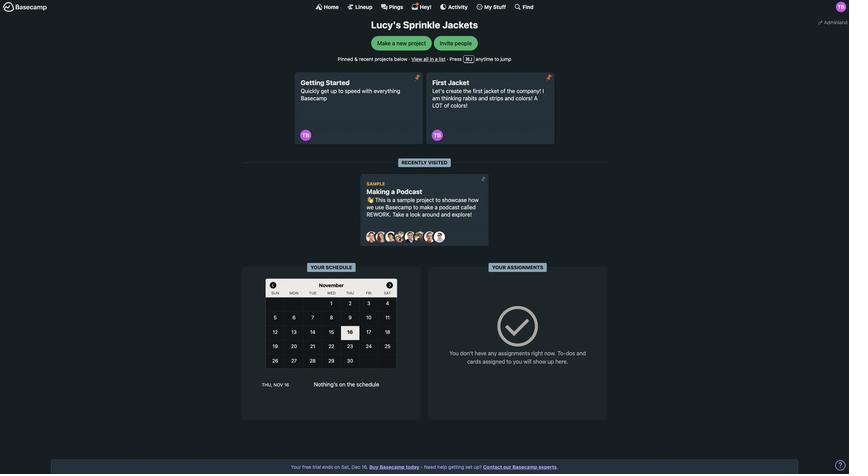 Task type: vqa. For each thing, say whether or not it's contained in the screenshot.
⌘ J anytime to jump on the right top
yes



Task type: locate. For each thing, give the bounding box(es) containing it.
press
[[450, 56, 462, 62]]

have
[[475, 351, 487, 357]]

stuff
[[493, 4, 506, 10]]

project
[[409, 40, 426, 46], [417, 197, 434, 203]]

0 horizontal spatial tyler black image
[[300, 130, 311, 141]]

project right new
[[409, 40, 426, 46]]

hey! button
[[412, 2, 432, 10]]

you don't have any assignments right now. to‑dos and cards assigned to you will show up here.
[[450, 351, 586, 365]]

basecamp inside getting started quickly get up to speed with everything basecamp
[[301, 95, 327, 102]]

and right strips
[[505, 95, 514, 102]]

to inside getting started quickly get up to speed with everything basecamp
[[339, 88, 344, 94]]

· press
[[447, 56, 462, 62]]

podcast
[[397, 188, 422, 196]]

sample
[[397, 197, 415, 203]]

our
[[504, 465, 512, 470]]

your left schedule
[[311, 265, 325, 270]]

your left assignments
[[492, 265, 506, 270]]

experts
[[539, 465, 557, 470]]

the left company! on the top
[[507, 88, 515, 94]]

0 horizontal spatial of
[[444, 103, 449, 109]]

take
[[393, 212, 404, 218]]

1 vertical spatial up
[[548, 359, 554, 365]]

of up strips
[[501, 88, 506, 94]]

quickly
[[301, 88, 320, 94]]

your left free
[[291, 465, 301, 470]]

november
[[319, 283, 344, 288]]

1 · from the left
[[409, 56, 410, 62]]

0 horizontal spatial ·
[[409, 56, 410, 62]]

16
[[284, 383, 289, 388]]

use
[[375, 204, 384, 211]]

in
[[430, 56, 434, 62]]

steve marsh image
[[424, 232, 435, 243]]

0 horizontal spatial up
[[331, 88, 337, 94]]

· left "view" at the left of page
[[409, 56, 410, 62]]

.
[[557, 465, 558, 470]]

on left the sat,
[[335, 465, 340, 470]]

j
[[470, 56, 473, 62]]

nov
[[274, 383, 283, 388]]

to‑dos
[[558, 351, 575, 357]]

ends
[[322, 465, 333, 470]]

2 horizontal spatial the
[[507, 88, 515, 94]]

project up make
[[417, 197, 434, 203]]

⌘
[[466, 56, 470, 62]]

to inside the you don't have any assignments right now. to‑dos and cards assigned to you will show up here.
[[507, 359, 512, 365]]

0 vertical spatial up
[[331, 88, 337, 94]]

·
[[409, 56, 410, 62], [447, 56, 448, 62]]

1 horizontal spatial ·
[[447, 56, 448, 62]]

podcast
[[439, 204, 460, 211]]

your free trial ends on sat, dec 16. buy basecamp today • need help getting set up? contact our basecamp experts .
[[291, 465, 558, 470]]

and inside sample making a podcast 👋 this is a sample project to showcase how we use basecamp to make a podcast called rework. take a look around and explore!
[[441, 212, 451, 218]]

16.
[[362, 465, 368, 470]]

2 horizontal spatial your
[[492, 265, 506, 270]]

we
[[367, 204, 374, 211]]

a left new
[[392, 40, 395, 46]]

basecamp down quickly
[[301, 95, 327, 102]]

and down podcast
[[441, 212, 451, 218]]

on right nothing's
[[339, 382, 346, 388]]

to down started
[[339, 88, 344, 94]]

⌘ j anytime to jump
[[466, 56, 512, 62]]

the left schedule
[[347, 382, 355, 388]]

anytime
[[476, 56, 493, 62]]

is
[[387, 197, 391, 203]]

lucy's sprinkle jackets
[[371, 19, 478, 30]]

0 horizontal spatial colors!
[[451, 103, 468, 109]]

cards
[[467, 359, 481, 365]]

up?
[[474, 465, 482, 470]]

the up "rabits" at the top right of page
[[463, 88, 472, 94]]

1 horizontal spatial of
[[501, 88, 506, 94]]

colors!
[[516, 95, 533, 102], [451, 103, 468, 109]]

and inside the you don't have any assignments right now. to‑dos and cards assigned to you will show up here.
[[577, 351, 586, 357]]

buy basecamp today link
[[370, 465, 419, 470]]

tyler black image for getting started
[[300, 130, 311, 141]]

tyler black image for first jacket
[[432, 130, 443, 141]]

to left you
[[507, 359, 512, 365]]

jackets
[[443, 19, 478, 30]]

2 · from the left
[[447, 56, 448, 62]]

to up podcast
[[436, 197, 441, 203]]

tyler black image inside main element
[[836, 2, 847, 12]]

jared davis image
[[386, 232, 397, 243]]

new
[[397, 40, 407, 46]]

up down now.
[[548, 359, 554, 365]]

list
[[439, 56, 446, 62]]

schedule
[[326, 265, 352, 270]]

the
[[463, 88, 472, 94], [507, 88, 515, 94], [347, 382, 355, 388]]

2 horizontal spatial tyler black image
[[836, 2, 847, 12]]

None submit
[[412, 72, 423, 83], [544, 72, 555, 83], [478, 174, 489, 185], [412, 72, 423, 83], [544, 72, 555, 83], [478, 174, 489, 185]]

colors! down company! on the top
[[516, 95, 533, 102]]

tyler black image
[[836, 2, 847, 12], [300, 130, 311, 141], [432, 130, 443, 141]]

1 horizontal spatial tyler black image
[[432, 130, 443, 141]]

colors! down thinking
[[451, 103, 468, 109]]

up
[[331, 88, 337, 94], [548, 359, 554, 365]]

up inside the you don't have any assignments right now. to‑dos and cards assigned to you will show up here.
[[548, 359, 554, 365]]

fri
[[366, 291, 372, 296]]

your assignments
[[492, 265, 544, 270]]

find button
[[515, 3, 534, 10]]

1 horizontal spatial up
[[548, 359, 554, 365]]

help
[[438, 465, 447, 470]]

0 vertical spatial of
[[501, 88, 506, 94]]

with
[[362, 88, 372, 94]]

jacket
[[484, 88, 499, 94]]

josh fiske image
[[405, 232, 416, 243]]

your
[[311, 265, 325, 270], [492, 265, 506, 270], [291, 465, 301, 470]]

adminland
[[824, 19, 848, 25]]

recent
[[359, 56, 374, 62]]

1 horizontal spatial your
[[311, 265, 325, 270]]

tue
[[309, 291, 317, 296]]

make a new project link
[[371, 36, 432, 50]]

your for your schedule
[[311, 265, 325, 270]]

0 vertical spatial colors!
[[516, 95, 533, 102]]

this
[[375, 197, 386, 203]]

sun
[[271, 291, 279, 296]]

getting
[[449, 465, 464, 470]]

showcase
[[442, 197, 467, 203]]

of down thinking
[[444, 103, 449, 109]]

first
[[433, 79, 447, 87]]

make
[[420, 204, 433, 211]]

basecamp up take
[[386, 204, 412, 211]]

1 vertical spatial project
[[417, 197, 434, 203]]

pinned
[[338, 56, 353, 62]]

of
[[501, 88, 506, 94], [444, 103, 449, 109]]

and
[[479, 95, 488, 102], [505, 95, 514, 102], [441, 212, 451, 218], [577, 351, 586, 357]]

· right list
[[447, 56, 448, 62]]

a
[[392, 40, 395, 46], [435, 56, 438, 62], [391, 188, 395, 196], [393, 197, 396, 203], [435, 204, 438, 211], [406, 212, 409, 218]]

basecamp inside sample making a podcast 👋 this is a sample project to showcase how we use basecamp to make a podcast called rework. take a look around and explore!
[[386, 204, 412, 211]]

up right the get
[[331, 88, 337, 94]]

and right to‑dos
[[577, 351, 586, 357]]



Task type: describe. For each thing, give the bounding box(es) containing it.
a right in
[[435, 56, 438, 62]]

0 vertical spatial on
[[339, 382, 346, 388]]

basecamp right the our
[[513, 465, 538, 470]]

basecamp right buy
[[380, 465, 405, 470]]

contact
[[483, 465, 502, 470]]

you
[[450, 351, 459, 357]]

👋
[[367, 197, 374, 203]]

here.
[[556, 359, 568, 365]]

project inside sample making a podcast 👋 this is a sample project to showcase how we use basecamp to make a podcast called rework. take a look around and explore!
[[417, 197, 434, 203]]

started
[[326, 79, 350, 87]]

first jacket let's create the first jacket of the company! i am thinking rabits and strips and colors! a lot of colors!
[[433, 79, 544, 109]]

i
[[543, 88, 544, 94]]

activity
[[448, 4, 468, 10]]

and down first
[[479, 95, 488, 102]]

thinking
[[442, 95, 462, 102]]

sprinkle
[[403, 19, 440, 30]]

let's
[[433, 88, 445, 94]]

a right making
[[391, 188, 395, 196]]

up inside getting started quickly get up to speed with everything basecamp
[[331, 88, 337, 94]]

cheryl walters image
[[376, 232, 387, 243]]

adminland link
[[817, 17, 849, 27]]

nothing's on the schedule
[[314, 382, 379, 388]]

a right is
[[393, 197, 396, 203]]

annie bryan image
[[366, 232, 377, 243]]

make
[[377, 40, 391, 46]]

mon
[[290, 291, 299, 296]]

activity link
[[440, 3, 468, 10]]

1 horizontal spatial colors!
[[516, 95, 533, 102]]

pinned & recent projects below · view all in a list
[[338, 56, 446, 62]]

projects
[[375, 56, 393, 62]]

a left look
[[406, 212, 409, 218]]

dec
[[352, 465, 360, 470]]

wed
[[327, 291, 336, 296]]

jacket
[[448, 79, 469, 87]]

thu,
[[262, 383, 272, 388]]

buy
[[370, 465, 379, 470]]

switch accounts image
[[3, 2, 47, 12]]

to left the jump
[[495, 56, 499, 62]]

schedule
[[357, 382, 379, 388]]

set
[[466, 465, 473, 470]]

right
[[532, 351, 543, 357]]

assignments
[[507, 265, 544, 270]]

1 vertical spatial colors!
[[451, 103, 468, 109]]

main element
[[0, 0, 849, 14]]

need
[[424, 465, 436, 470]]

assignments
[[498, 351, 530, 357]]

0 horizontal spatial your
[[291, 465, 301, 470]]

your schedule
[[311, 265, 352, 270]]

jennifer young image
[[395, 232, 406, 243]]

0 vertical spatial project
[[409, 40, 426, 46]]

&
[[355, 56, 358, 62]]

trial
[[313, 465, 321, 470]]

1 horizontal spatial the
[[463, 88, 472, 94]]

your for your assignments
[[492, 265, 506, 270]]

1 vertical spatial on
[[335, 465, 340, 470]]

today
[[406, 465, 419, 470]]

will
[[524, 359, 532, 365]]

thu, nov 16
[[262, 383, 289, 388]]

view
[[412, 56, 422, 62]]

lineup
[[356, 4, 373, 10]]

view all in a list link
[[412, 56, 446, 62]]

sample making a podcast 👋 this is a sample project to showcase how we use basecamp to make a podcast called rework. take a look around and explore!
[[367, 182, 479, 218]]

to up look
[[413, 204, 418, 211]]

my stuff
[[485, 4, 506, 10]]

making
[[367, 188, 390, 196]]

lineup link
[[347, 3, 373, 10]]

lucy's
[[371, 19, 401, 30]]

sat
[[384, 291, 391, 296]]

my stuff button
[[476, 3, 506, 10]]

1 vertical spatial of
[[444, 103, 449, 109]]

how
[[469, 197, 479, 203]]

people
[[455, 40, 472, 46]]

victor cooper image
[[434, 232, 445, 243]]

home link
[[316, 3, 339, 10]]

visited
[[428, 160, 448, 165]]

0 horizontal spatial the
[[347, 382, 355, 388]]

nicole katz image
[[415, 232, 426, 243]]

nothing's
[[314, 382, 338, 388]]

all
[[424, 56, 429, 62]]

my
[[485, 4, 492, 10]]

sample
[[367, 182, 385, 187]]

recently visited
[[402, 160, 448, 165]]

find
[[523, 4, 534, 10]]

create
[[446, 88, 462, 94]]

rework.
[[367, 212, 391, 218]]

first
[[473, 88, 483, 94]]

around
[[422, 212, 440, 218]]

any
[[488, 351, 497, 357]]

invite people link
[[434, 36, 478, 50]]

getting started quickly get up to speed with everything basecamp
[[301, 79, 400, 102]]

free
[[302, 465, 311, 470]]

getting
[[301, 79, 324, 87]]

contact our basecamp experts link
[[483, 465, 557, 470]]

look
[[410, 212, 421, 218]]

a up around
[[435, 204, 438, 211]]

pings
[[389, 4, 403, 10]]

explore!
[[452, 212, 472, 218]]

company!
[[517, 88, 541, 94]]

now.
[[545, 351, 556, 357]]

you
[[513, 359, 522, 365]]



